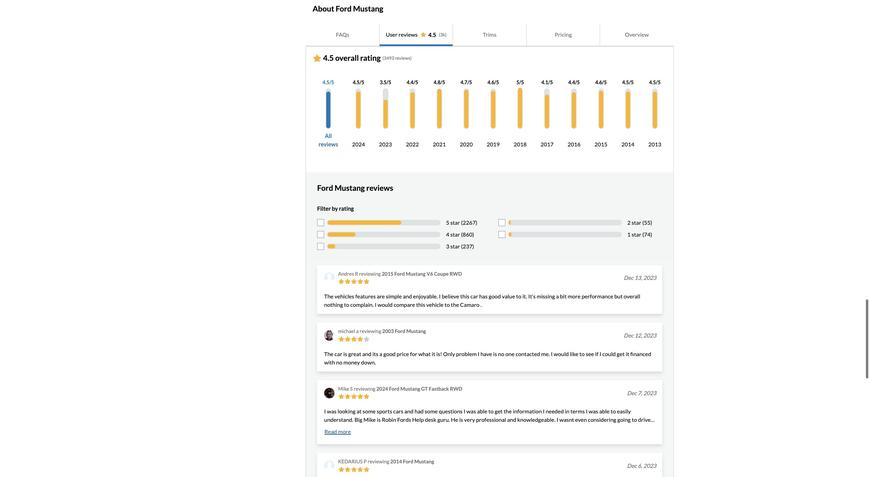 Task type: locate. For each thing, give the bounding box(es) containing it.
performance
[[582, 293, 614, 300]]

menu bar
[[313, 74, 668, 154]]

0 horizontal spatial this
[[417, 301, 426, 308]]

it right get
[[626, 351, 630, 357]]

0 vertical spatial rwd
[[450, 271, 462, 277]]

5 for 2023
[[389, 79, 392, 85]]

0 horizontal spatial 4.6 / 5
[[488, 79, 499, 85]]

7 / from the left
[[495, 79, 497, 85]]

reviewing right p
[[368, 459, 390, 465]]

1 horizontal spatial is
[[494, 351, 497, 357]]

reviewing right r at the bottom left of the page
[[359, 271, 381, 277]]

car
[[471, 293, 479, 300], [335, 351, 343, 357]]

0 vertical spatial and
[[403, 293, 412, 300]]

(860)
[[461, 231, 475, 238]]

no left 'one'
[[499, 351, 505, 357]]

4.4 / 5
[[407, 79, 419, 85], [569, 79, 580, 85]]

1 horizontal spatial more
[[568, 293, 581, 300]]

1 horizontal spatial a
[[380, 351, 383, 357]]

2023 right 6,
[[644, 463, 657, 469]]

0 horizontal spatial 2014
[[391, 459, 402, 465]]

its
[[373, 351, 379, 357]]

1 horizontal spatial 2014
[[622, 141, 635, 147]]

1 4.6 / 5 from the left
[[488, 79, 499, 85]]

/ for 2022
[[414, 79, 416, 85]]

4 4.5 / 5 from the left
[[650, 79, 661, 85]]

overall down faqs tab
[[336, 53, 359, 63]]

1 vertical spatial overall
[[624, 293, 641, 300]]

2023 right 12,
[[644, 332, 657, 339]]

kedarius  p reviewing 2014 ford mustang
[[338, 459, 435, 465]]

1 horizontal spatial star image
[[421, 32, 426, 37]]

coupe
[[434, 271, 449, 277]]

complain.
[[351, 301, 374, 308]]

)
[[446, 32, 447, 37]]

star right 1
[[632, 231, 642, 238]]

good
[[489, 293, 501, 300], [384, 351, 396, 357]]

1
[[628, 231, 631, 238]]

11 / from the left
[[603, 79, 604, 85]]

4.4 / 5 left 4.8
[[407, 79, 419, 85]]

the inside the vehicles features are simple and enjoyable. i believe this car has good value to it.  it's missing a bit more performance but overall nothing to complain. i would compare this vehicle to the camaro .
[[324, 293, 334, 300]]

but
[[615, 293, 623, 300]]

would
[[378, 301, 393, 308], [554, 351, 569, 357]]

4.6 for 2019
[[488, 79, 495, 85]]

0 horizontal spatial and
[[363, 351, 372, 357]]

2 vertical spatial a
[[380, 351, 383, 357]]

i left have at the bottom
[[478, 351, 480, 357]]

4.4 right 3.5 / 5
[[407, 79, 414, 85]]

star image down faqs tab
[[313, 54, 322, 62]]

the inside the car is great and its a good price for what it is! only problem i have is no one contacted me. i would like to see if i could get it financed with no money down.
[[324, 351, 334, 357]]

2 4.6 from the left
[[596, 79, 603, 85]]

2023 for dec 13, 2023
[[644, 275, 657, 281]]

2015
[[595, 141, 608, 147], [382, 271, 394, 277]]

is left great
[[344, 351, 347, 357]]

i up vehicle on the bottom of the page
[[439, 293, 441, 300]]

2 4.4 from the left
[[569, 79, 576, 85]]

2014 right p
[[391, 459, 402, 465]]

i down features
[[375, 301, 377, 308]]

13,
[[635, 275, 643, 281]]

1 horizontal spatial rating
[[361, 53, 381, 63]]

0 horizontal spatial car
[[335, 351, 343, 357]]

money
[[344, 359, 360, 366]]

4.4 right 4.1 / 5
[[569, 79, 576, 85]]

dec left 7,
[[628, 390, 637, 396]]

more right read
[[338, 428, 351, 435]]

1 vertical spatial more
[[338, 428, 351, 435]]

0 horizontal spatial star image
[[313, 54, 322, 62]]

car inside the car is great and its a good price for what it is! only problem i have is no one contacted me. i would like to see if i could get it financed with no money down.
[[335, 351, 343, 357]]

8 / from the left
[[520, 79, 522, 85]]

a
[[557, 293, 559, 300], [356, 328, 359, 334], [380, 351, 383, 357]]

1 horizontal spatial and
[[403, 293, 412, 300]]

star for 4
[[451, 231, 460, 238]]

kedarius
[[338, 459, 363, 465]]

to left the it.
[[517, 293, 522, 300]]

to down "vehicles" in the bottom left of the page
[[344, 301, 350, 308]]

reviewing right 's'
[[354, 386, 376, 392]]

1 horizontal spatial reviews
[[367, 183, 394, 192]]

2013
[[649, 141, 662, 147]]

4.4 for 2022
[[407, 79, 414, 85]]

value
[[502, 293, 516, 300]]

/ for 2024
[[360, 79, 362, 85]]

reviewing
[[359, 271, 381, 277], [360, 328, 382, 334], [354, 386, 376, 392], [368, 459, 390, 465]]

0 vertical spatial the
[[324, 293, 334, 300]]

tab list
[[306, 23, 674, 47]]

6 / from the left
[[468, 79, 470, 85]]

/
[[330, 79, 332, 85], [360, 79, 362, 85], [387, 79, 389, 85], [414, 79, 416, 85], [441, 79, 443, 85], [468, 79, 470, 85], [495, 79, 497, 85], [520, 79, 522, 85], [549, 79, 551, 85], [576, 79, 577, 85], [603, 79, 604, 85], [630, 79, 631, 85], [656, 79, 658, 85]]

reviewing for dec 6, 2023
[[368, 459, 390, 465]]

dec left '13,'
[[624, 275, 634, 281]]

3 / from the left
[[387, 79, 389, 85]]

0 vertical spatial a
[[557, 293, 559, 300]]

4 star (860)
[[446, 231, 475, 238]]

more
[[568, 293, 581, 300], [338, 428, 351, 435]]

star right 3
[[451, 243, 460, 249]]

this
[[461, 293, 470, 300], [417, 301, 426, 308]]

would down are at the left of page
[[378, 301, 393, 308]]

the up 'nothing'
[[324, 293, 334, 300]]

1 horizontal spatial it
[[626, 351, 630, 357]]

the
[[324, 293, 334, 300], [324, 351, 334, 357]]

and inside the vehicles features are simple and enjoyable. i believe this car has good value to it.  it's missing a bit more performance but overall nothing to complain. i would compare this vehicle to the camaro .
[[403, 293, 412, 300]]

this up "camaro"
[[461, 293, 470, 300]]

1 horizontal spatial overall
[[624, 293, 641, 300]]

good right has in the right bottom of the page
[[489, 293, 501, 300]]

5 for 2020
[[470, 79, 472, 85]]

1 horizontal spatial would
[[554, 351, 569, 357]]

no
[[499, 351, 505, 357], [336, 359, 343, 366]]

1 horizontal spatial good
[[489, 293, 501, 300]]

reviewing for dec 7, 2023
[[354, 386, 376, 392]]

5 for 2024
[[362, 79, 365, 85]]

good inside the vehicles features are simple and enjoyable. i believe this car has good value to it.  it's missing a bit more performance but overall nothing to complain. i would compare this vehicle to the camaro .
[[489, 293, 501, 300]]

13 / from the left
[[656, 79, 658, 85]]

4.7
[[461, 79, 468, 85]]

rating left (3493
[[361, 53, 381, 63]]

rwd right fastback
[[450, 386, 463, 392]]

4 / from the left
[[414, 79, 416, 85]]

2021
[[433, 141, 446, 147]]

star image left 4.5 ( 3k )
[[421, 32, 426, 37]]

dec left 6,
[[628, 463, 637, 469]]

rwd for dec 7, 2023
[[450, 386, 463, 392]]

could
[[603, 351, 616, 357]]

2023
[[379, 141, 392, 147], [644, 275, 657, 281], [644, 332, 657, 339], [644, 390, 657, 396], [644, 463, 657, 469]]

more inside read more button
[[338, 428, 351, 435]]

2 4.6 / 5 from the left
[[596, 79, 607, 85]]

ford
[[336, 4, 352, 13], [317, 183, 333, 192], [395, 271, 405, 277], [395, 328, 406, 334], [389, 386, 400, 392], [403, 459, 414, 465]]

9 / from the left
[[549, 79, 551, 85]]

a right the michael
[[356, 328, 359, 334]]

1 horizontal spatial 4.4 / 5
[[569, 79, 580, 85]]

4.6 / 5
[[488, 79, 499, 85], [596, 79, 607, 85]]

to inside the car is great and its a good price for what it is! only problem i have is no one contacted me. i would like to see if i could get it financed with no money down.
[[580, 351, 585, 357]]

1 vertical spatial 2024
[[377, 386, 388, 392]]

the vehicles features are simple and enjoyable. i believe this car has good value to it.  it's missing a bit more performance but overall nothing to complain. i would compare this vehicle to the camaro .
[[324, 293, 641, 308]]

reviews
[[399, 31, 418, 38], [319, 141, 338, 147], [367, 183, 394, 192]]

michael a reviewing 2003 ford mustang
[[338, 328, 426, 334]]

this down enjoyable.
[[417, 301, 426, 308]]

trims
[[483, 31, 497, 38]]

0 horizontal spatial a
[[356, 328, 359, 334]]

2015 right 2016
[[595, 141, 608, 147]]

dec 12, 2023
[[624, 332, 657, 339]]

2023 for dec 12, 2023
[[644, 332, 657, 339]]

to left see
[[580, 351, 585, 357]]

is right have at the bottom
[[494, 351, 497, 357]]

2014 left 2013
[[622, 141, 635, 147]]

0 vertical spatial would
[[378, 301, 393, 308]]

2
[[628, 219, 631, 226]]

1 vertical spatial and
[[363, 351, 372, 357]]

2024
[[352, 141, 365, 147], [377, 386, 388, 392]]

star right 2
[[632, 219, 642, 226]]

2 the from the top
[[324, 351, 334, 357]]

4.5
[[429, 31, 436, 38], [323, 53, 334, 63], [323, 79, 330, 85], [353, 79, 360, 85], [623, 79, 630, 85], [650, 79, 656, 85]]

1 horizontal spatial 2015
[[595, 141, 608, 147]]

4.1 / 5
[[542, 79, 553, 85]]

0 vertical spatial star image
[[421, 32, 426, 37]]

2015 up simple
[[382, 271, 394, 277]]

0 horizontal spatial 4.6
[[488, 79, 495, 85]]

to
[[517, 293, 522, 300], [344, 301, 350, 308], [445, 301, 450, 308], [580, 351, 585, 357]]

2 4.5 / 5 from the left
[[353, 79, 365, 85]]

no right with
[[336, 359, 343, 366]]

1 4.4 from the left
[[407, 79, 414, 85]]

5 for 2016
[[577, 79, 580, 85]]

s
[[350, 386, 353, 392]]

is
[[344, 351, 347, 357], [494, 351, 497, 357]]

star right 4
[[451, 231, 460, 238]]

mustang for dec 7, 2023
[[401, 386, 421, 392]]

3 4.5 / 5 from the left
[[623, 79, 634, 85]]

1 horizontal spatial 4.4
[[569, 79, 576, 85]]

2 4.4 / 5 from the left
[[569, 79, 580, 85]]

1 horizontal spatial 2024
[[377, 386, 388, 392]]

dec for dec 12, 2023
[[624, 332, 634, 339]]

0 horizontal spatial is
[[344, 351, 347, 357]]

reviewing left 2003
[[360, 328, 382, 334]]

star for 3
[[451, 243, 460, 249]]

the up with
[[324, 351, 334, 357]]

get
[[617, 351, 625, 357]]

/ for 2018
[[520, 79, 522, 85]]

car left has in the right bottom of the page
[[471, 293, 479, 300]]

4.4 / 5 for 2022
[[407, 79, 419, 85]]

1 4.4 / 5 from the left
[[407, 79, 419, 85]]

rating right by
[[339, 205, 354, 212]]

1 vertical spatial car
[[335, 351, 343, 357]]

0 horizontal spatial overall
[[336, 53, 359, 63]]

2003
[[383, 328, 394, 334]]

star up 4 star (860)
[[451, 219, 460, 226]]

4.5 / 5
[[323, 79, 334, 85], [353, 79, 365, 85], [623, 79, 634, 85], [650, 79, 661, 85]]

1 vertical spatial rating
[[339, 205, 354, 212]]

if
[[596, 351, 599, 357]]

4.5 / 5 for 2013
[[650, 79, 661, 85]]

1 vertical spatial 2015
[[382, 271, 394, 277]]

5
[[332, 79, 334, 85], [362, 79, 365, 85], [389, 79, 392, 85], [416, 79, 419, 85], [443, 79, 446, 85], [470, 79, 472, 85], [497, 79, 499, 85], [517, 79, 520, 85], [522, 79, 524, 85], [551, 79, 553, 85], [577, 79, 580, 85], [604, 79, 607, 85], [631, 79, 634, 85], [658, 79, 661, 85], [446, 219, 450, 226]]

ford for dec 7, 2023
[[389, 386, 400, 392]]

and up down.
[[363, 351, 372, 357]]

good inside the car is great and its a good price for what it is! only problem i have is no one contacted me. i would like to see if i could get it financed with no money down.
[[384, 351, 396, 357]]

with
[[324, 359, 335, 366]]

2 vertical spatial reviews
[[367, 183, 394, 192]]

1 4.5 / 5 from the left
[[323, 79, 334, 85]]

5 for 2019
[[497, 79, 499, 85]]

5 for 2022
[[416, 79, 419, 85]]

0 vertical spatial car
[[471, 293, 479, 300]]

5 for 2015
[[604, 79, 607, 85]]

.
[[481, 301, 482, 308]]

and up compare
[[403, 293, 412, 300]]

1 / from the left
[[330, 79, 332, 85]]

pricing tab
[[527, 24, 601, 46]]

menu bar containing all reviews
[[313, 74, 668, 154]]

2 horizontal spatial reviews
[[399, 31, 418, 38]]

2023 right 7,
[[644, 390, 657, 396]]

2 horizontal spatial a
[[557, 293, 559, 300]]

0 horizontal spatial 4.4
[[407, 79, 414, 85]]

4.8 / 5
[[434, 79, 446, 85]]

0 horizontal spatial 4.4 / 5
[[407, 79, 419, 85]]

2024 right 's'
[[377, 386, 388, 392]]

0 vertical spatial 2024
[[352, 141, 365, 147]]

star image inside "tab list"
[[421, 32, 426, 37]]

4.5 for all reviews
[[323, 79, 330, 85]]

12 / from the left
[[630, 79, 631, 85]]

good left price
[[384, 351, 396, 357]]

1 star (74)
[[628, 231, 653, 238]]

2 / from the left
[[360, 79, 362, 85]]

1 horizontal spatial 4.6
[[596, 79, 603, 85]]

1 horizontal spatial this
[[461, 293, 470, 300]]

0 horizontal spatial 2024
[[352, 141, 365, 147]]

dec
[[624, 275, 634, 281], [624, 332, 634, 339], [628, 390, 637, 396], [628, 463, 637, 469]]

star for 1
[[632, 231, 642, 238]]

vehicle
[[427, 301, 444, 308]]

0 horizontal spatial it
[[432, 351, 436, 357]]

overall right "but"
[[624, 293, 641, 300]]

0 horizontal spatial would
[[378, 301, 393, 308]]

1 vertical spatial rwd
[[450, 386, 463, 392]]

0 vertical spatial this
[[461, 293, 470, 300]]

5 / from the left
[[441, 79, 443, 85]]

0 horizontal spatial good
[[384, 351, 396, 357]]

1 vertical spatial good
[[384, 351, 396, 357]]

10 / from the left
[[576, 79, 577, 85]]

it left is!
[[432, 351, 436, 357]]

1 the from the top
[[324, 293, 334, 300]]

1 4.6 from the left
[[488, 79, 495, 85]]

2024 right all reviews
[[352, 141, 365, 147]]

more right bit
[[568, 293, 581, 300]]

0 vertical spatial more
[[568, 293, 581, 300]]

rwd right coupe
[[450, 271, 462, 277]]

rwd
[[450, 271, 462, 277], [450, 386, 463, 392]]

filter by rating
[[317, 205, 354, 212]]

a left bit
[[557, 293, 559, 300]]

dec left 12,
[[624, 332, 634, 339]]

1 horizontal spatial car
[[471, 293, 479, 300]]

would left like
[[554, 351, 569, 357]]

a right its
[[380, 351, 383, 357]]

1 vertical spatial would
[[554, 351, 569, 357]]

has
[[480, 293, 488, 300]]

0 horizontal spatial rating
[[339, 205, 354, 212]]

0 vertical spatial overall
[[336, 53, 359, 63]]

0 horizontal spatial reviews
[[319, 141, 338, 147]]

4.4 / 5 right 4.1 / 5
[[569, 79, 580, 85]]

0 vertical spatial good
[[489, 293, 501, 300]]

4.7 / 5
[[461, 79, 472, 85]]

overall
[[336, 53, 359, 63], [624, 293, 641, 300]]

about ford mustang
[[313, 4, 384, 13]]

5 for all reviews
[[332, 79, 334, 85]]

rwd for dec 13, 2023
[[450, 271, 462, 277]]

0 vertical spatial reviews
[[399, 31, 418, 38]]

1 horizontal spatial 4.6 / 5
[[596, 79, 607, 85]]

and
[[403, 293, 412, 300], [363, 351, 372, 357]]

1 vertical spatial 2014
[[391, 459, 402, 465]]

michael
[[338, 328, 355, 334]]

1 vertical spatial reviews
[[319, 141, 338, 147]]

star image
[[421, 32, 426, 37], [313, 54, 322, 62]]

1 vertical spatial star image
[[313, 54, 322, 62]]

1 vertical spatial a
[[356, 328, 359, 334]]

0 horizontal spatial more
[[338, 428, 351, 435]]

0 vertical spatial rating
[[361, 53, 381, 63]]

2023 right '13,'
[[644, 275, 657, 281]]

it's
[[529, 293, 536, 300]]

/ for 2019
[[495, 79, 497, 85]]

car up with
[[335, 351, 343, 357]]

0 vertical spatial no
[[499, 351, 505, 357]]

overview
[[625, 31, 649, 38]]

dec for dec 13, 2023
[[624, 275, 634, 281]]

1 vertical spatial the
[[324, 351, 334, 357]]

1 vertical spatial no
[[336, 359, 343, 366]]



Task type: vqa. For each thing, say whether or not it's contained in the screenshot.
5 related to 2014
yes



Task type: describe. For each thing, give the bounding box(es) containing it.
reviews for all
[[319, 141, 338, 147]]

(237)
[[461, 243, 475, 249]]

4.4 / 5 for 2016
[[569, 79, 580, 85]]

the
[[451, 301, 459, 308]]

5 / 5
[[517, 79, 524, 85]]

are
[[377, 293, 385, 300]]

mustang for dec 13, 2023
[[406, 271, 426, 277]]

/ for 2015
[[603, 79, 604, 85]]

mustang for dec 6, 2023
[[415, 459, 435, 465]]

rating for overall
[[361, 53, 381, 63]]

4.4 for 2016
[[569, 79, 576, 85]]

is!
[[437, 351, 443, 357]]

me.
[[542, 351, 550, 357]]

reviewing for dec 12, 2023
[[360, 328, 382, 334]]

camaro
[[460, 301, 480, 308]]

2016
[[568, 141, 581, 147]]

dec for dec 7, 2023
[[628, 390, 637, 396]]

about
[[313, 4, 334, 13]]

4.5 / 5 for 2014
[[623, 79, 634, 85]]

/ for 2014
[[630, 79, 631, 85]]

2022
[[406, 141, 419, 147]]

/ for all reviews
[[330, 79, 332, 85]]

have
[[481, 351, 493, 357]]

12,
[[635, 332, 643, 339]]

reviewing for dec 13, 2023
[[359, 271, 381, 277]]

all reviews
[[319, 132, 338, 147]]

to left the
[[445, 301, 450, 308]]

ford for dec 12, 2023
[[395, 328, 406, 334]]

financed
[[631, 351, 652, 357]]

5 for 2013
[[658, 79, 661, 85]]

i right me. on the right bottom of the page
[[551, 351, 553, 357]]

tab list containing faqs
[[306, 23, 674, 47]]

5 for 2021
[[443, 79, 446, 85]]

2 is from the left
[[494, 351, 497, 357]]

1 it from the left
[[432, 351, 436, 357]]

star for 5
[[451, 219, 460, 226]]

5 for 2017
[[551, 79, 553, 85]]

vehicles
[[335, 293, 355, 300]]

v6
[[427, 271, 433, 277]]

/ for 2023
[[387, 79, 389, 85]]

faqs tab
[[306, 24, 380, 46]]

(2267)
[[461, 219, 478, 226]]

(55)
[[643, 219, 653, 226]]

gt
[[422, 386, 428, 392]]

a inside the vehicles features are simple and enjoyable. i believe this car has good value to it.  it's missing a bit more performance but overall nothing to complain. i would compare this vehicle to the camaro .
[[557, 293, 559, 300]]

1 is from the left
[[344, 351, 347, 357]]

believe
[[442, 293, 460, 300]]

2018
[[514, 141, 527, 147]]

4.1
[[542, 79, 549, 85]]

the car is great and its a good price for what it is! only problem i have is no one contacted me. i would like to see if i could get it financed with no money down.
[[324, 351, 652, 366]]

dec for dec 6, 2023
[[628, 463, 637, 469]]

missing
[[537, 293, 555, 300]]

/ for 2016
[[576, 79, 577, 85]]

features
[[356, 293, 376, 300]]

andres r reviewing 2015 ford mustang v6 coupe rwd
[[338, 271, 462, 277]]

5 for 2014
[[631, 79, 634, 85]]

/ for 2021
[[441, 79, 443, 85]]

1 horizontal spatial no
[[499, 351, 505, 357]]

dec 13, 2023
[[624, 275, 657, 281]]

4.5 / 5 for all reviews
[[323, 79, 334, 85]]

overview tab
[[601, 24, 674, 46]]

2 it from the left
[[626, 351, 630, 357]]

4.6 / 5 for 2015
[[596, 79, 607, 85]]

/ for 2017
[[549, 79, 551, 85]]

car inside the vehicles features are simple and enjoyable. i believe this car has good value to it.  it's missing a bit more performance but overall nothing to complain. i would compare this vehicle to the camaro .
[[471, 293, 479, 300]]

3
[[446, 243, 450, 249]]

2023 for dec 6, 2023
[[644, 463, 657, 469]]

contacted
[[516, 351, 541, 357]]

/ for 2013
[[656, 79, 658, 85]]

reviews)
[[395, 55, 412, 61]]

down.
[[361, 359, 376, 366]]

(74)
[[643, 231, 653, 238]]

like
[[570, 351, 579, 357]]

4.5 / 5 for 2024
[[353, 79, 365, 85]]

3 star (237)
[[446, 243, 475, 249]]

what
[[419, 351, 431, 357]]

only
[[444, 351, 455, 357]]

the for the car is great and its a good price for what it is! only problem i have is no one contacted me. i would like to see if i could get it financed with no money down.
[[324, 351, 334, 357]]

0 horizontal spatial 2015
[[382, 271, 394, 277]]

4.5 for 2024
[[353, 79, 360, 85]]

user reviews
[[386, 31, 418, 38]]

read more button
[[324, 424, 352, 440]]

4.6 / 5 for 2019
[[488, 79, 499, 85]]

great
[[349, 351, 362, 357]]

0 vertical spatial 2014
[[622, 141, 635, 147]]

4.8
[[434, 79, 441, 85]]

nothing
[[324, 301, 343, 308]]

1 vertical spatial this
[[417, 301, 426, 308]]

star image for 4.5
[[421, 32, 426, 37]]

andres
[[338, 271, 354, 277]]

would inside the car is great and its a good price for what it is! only problem i have is no one contacted me. i would like to see if i could get it financed with no money down.
[[554, 351, 569, 357]]

/ for 2020
[[468, 79, 470, 85]]

overall inside the vehicles features are simple and enjoyable. i believe this car has good value to it.  it's missing a bit more performance but overall nothing to complain. i would compare this vehicle to the camaro .
[[624, 293, 641, 300]]

enjoyable.
[[413, 293, 438, 300]]

more inside the vehicles features are simple and enjoyable. i believe this car has good value to it.  it's missing a bit more performance but overall nothing to complain. i would compare this vehicle to the camaro .
[[568, 293, 581, 300]]

4.5 ( 3k )
[[429, 31, 447, 38]]

3.5 / 5
[[380, 79, 392, 85]]

mike
[[338, 386, 349, 392]]

4
[[446, 231, 450, 238]]

3.5
[[380, 79, 387, 85]]

p
[[364, 459, 367, 465]]

bit
[[560, 293, 567, 300]]

read
[[325, 428, 337, 435]]

pricing
[[555, 31, 572, 38]]

would inside the vehicles features are simple and enjoyable. i believe this car has good value to it.  it's missing a bit more performance but overall nothing to complain. i would compare this vehicle to the camaro .
[[378, 301, 393, 308]]

mike s reviewing 2024 ford mustang gt fastback rwd
[[338, 386, 463, 392]]

4.5 for 2014
[[623, 79, 630, 85]]

4.5 for 2013
[[650, 79, 656, 85]]

star image for 4.5 overall rating
[[313, 54, 322, 62]]

6,
[[638, 463, 643, 469]]

2017
[[541, 141, 554, 147]]

rating for by
[[339, 205, 354, 212]]

fastback
[[429, 386, 449, 392]]

it.
[[523, 293, 528, 300]]

by
[[332, 205, 338, 212]]

problem
[[457, 351, 477, 357]]

4.5 overall rating (3493 reviews)
[[323, 53, 412, 63]]

trims tab
[[454, 24, 527, 46]]

ford for dec 6, 2023
[[403, 459, 414, 465]]

(
[[439, 32, 441, 37]]

and inside the car is great and its a good price for what it is! only problem i have is no one contacted me. i would like to see if i could get it financed with no money down.
[[363, 351, 372, 357]]

2019
[[487, 141, 500, 147]]

star for 2
[[632, 219, 642, 226]]

2023 for dec 7, 2023
[[644, 390, 657, 396]]

(3493
[[383, 55, 395, 61]]

3k
[[441, 32, 446, 37]]

2 star (55)
[[628, 219, 653, 226]]

compare
[[394, 301, 415, 308]]

one
[[506, 351, 515, 357]]

dec 6, 2023
[[628, 463, 657, 469]]

0 vertical spatial 2015
[[595, 141, 608, 147]]

see
[[586, 351, 595, 357]]

4.6 for 2015
[[596, 79, 603, 85]]

dec 7, 2023
[[628, 390, 657, 396]]

a inside the car is great and its a good price for what it is! only problem i have is no one contacted me. i would like to see if i could get it financed with no money down.
[[380, 351, 383, 357]]

mustang for dec 12, 2023
[[407, 328, 426, 334]]

5 for 2018
[[522, 79, 524, 85]]

all
[[325, 132, 332, 139]]

ford for dec 13, 2023
[[395, 271, 405, 277]]

user
[[386, 31, 398, 38]]

2020
[[460, 141, 473, 147]]

price
[[397, 351, 409, 357]]

the for the vehicles features are simple and enjoyable. i believe this car has good value to it.  it's missing a bit more performance but overall nothing to complain. i would compare this vehicle to the camaro .
[[324, 293, 334, 300]]

i right if
[[600, 351, 602, 357]]

reviews for user
[[399, 31, 418, 38]]

filter
[[317, 205, 331, 212]]

read more
[[325, 428, 351, 435]]

0 horizontal spatial no
[[336, 359, 343, 366]]

2023 left "2022"
[[379, 141, 392, 147]]



